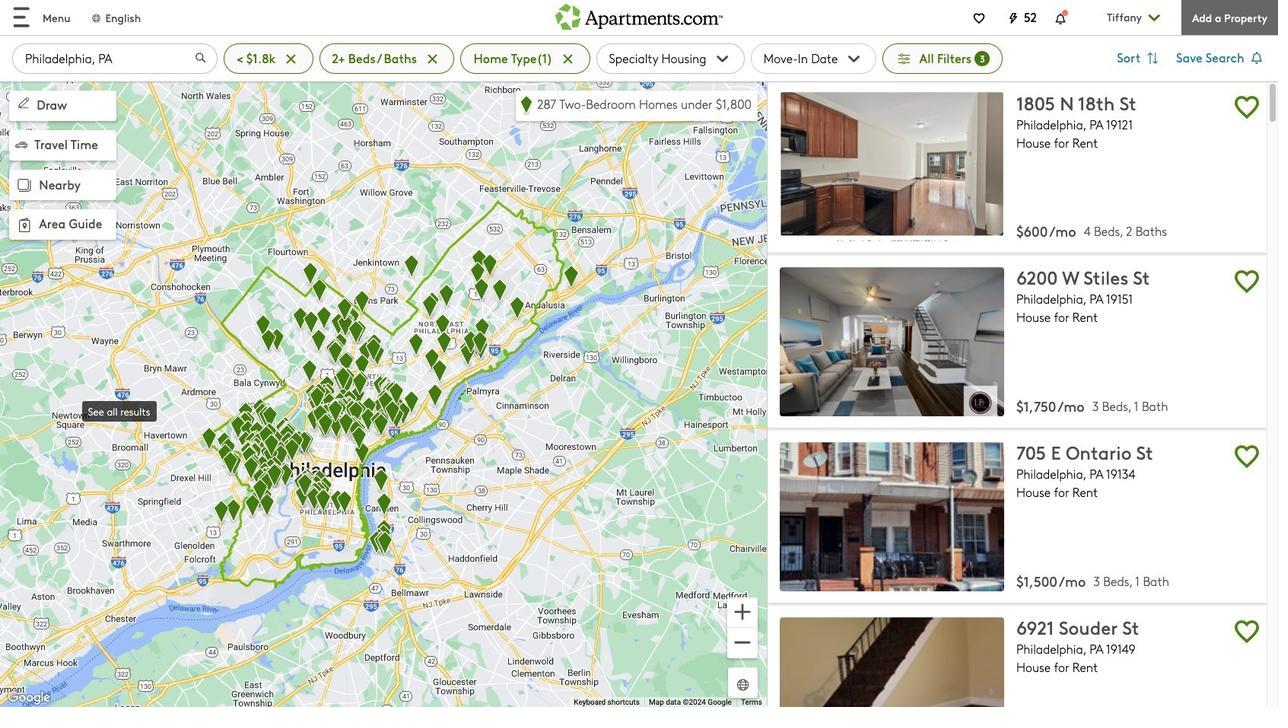 Task type: describe. For each thing, give the bounding box(es) containing it.
building photo - 705 e ontario st image
[[780, 442, 1005, 591]]

2 vertical spatial margin image
[[14, 215, 35, 236]]

margin image
[[15, 94, 32, 111]]

apartments.com logo image
[[556, 0, 723, 29]]

building photo - 1805 n 18th st image
[[780, 93, 1005, 242]]



Task type: locate. For each thing, give the bounding box(es) containing it.
building photo - 6921 souder st image
[[780, 617, 1005, 707]]

1 vertical spatial margin image
[[14, 175, 35, 196]]

google image
[[4, 688, 54, 707]]

Location or Point of Interest text field
[[12, 43, 218, 74]]

satellite view image
[[734, 676, 752, 693]]

0 vertical spatial margin image
[[15, 139, 27, 151]]

margin image
[[15, 139, 27, 151], [14, 175, 35, 196], [14, 215, 35, 236]]

map region
[[0, 81, 767, 707]]

building photo - 6200 w stiles st image
[[780, 267, 1005, 416]]



Task type: vqa. For each thing, say whether or not it's contained in the screenshot.
Location or Point of Interest text field
yes



